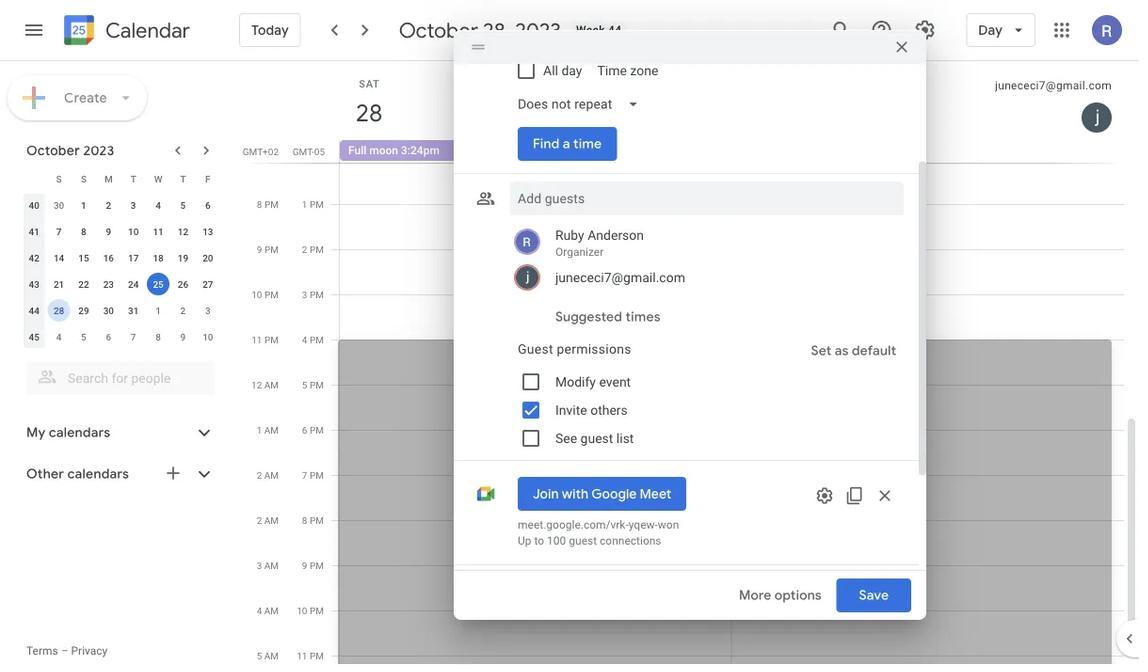 Task type: vqa. For each thing, say whether or not it's contained in the screenshot.


Task type: locate. For each thing, give the bounding box(es) containing it.
1 vertical spatial 9 pm
[[302, 560, 324, 572]]

invite
[[556, 403, 587, 419]]

1 horizontal spatial 28
[[354, 97, 381, 129]]

ruby anderson organizer
[[556, 228, 644, 259]]

11 right 5 am
[[297, 651, 307, 662]]

24 element
[[122, 273, 145, 296]]

None field
[[510, 88, 654, 122]]

2 vertical spatial 11
[[297, 651, 307, 662]]

4
[[156, 200, 161, 211], [56, 331, 62, 343], [302, 334, 307, 346], [257, 606, 262, 617]]

5
[[180, 200, 186, 211], [81, 331, 86, 343], [302, 380, 307, 391], [257, 651, 262, 662]]

0 vertical spatial 10 pm
[[252, 289, 279, 300]]

9 pm left 2 pm
[[257, 244, 279, 255]]

my
[[26, 425, 46, 442]]

0 vertical spatial 7 pm
[[257, 154, 279, 165]]

0 horizontal spatial 8 pm
[[257, 199, 279, 210]]

october up september 30 element
[[26, 142, 80, 159]]

44
[[608, 24, 622, 37], [29, 305, 39, 316]]

row group inside october 2023 grid
[[22, 192, 220, 350]]

november 9 element
[[172, 326, 194, 348]]

100
[[547, 535, 566, 549]]

2 am down 1 am at the bottom left
[[257, 470, 279, 481]]

1 vertical spatial 8 pm
[[302, 515, 324, 526]]

2023 up m
[[83, 142, 114, 159]]

28 down the sat
[[354, 97, 381, 129]]

add other calendars image
[[164, 464, 183, 483]]

1
[[302, 199, 307, 210], [81, 200, 86, 211], [156, 305, 161, 316], [257, 425, 262, 436]]

0 horizontal spatial t
[[131, 173, 136, 185]]

1 inside "element"
[[156, 305, 161, 316]]

row group containing 40
[[22, 192, 220, 350]]

s up september 30 element
[[56, 173, 62, 185]]

11 pm right 5 am
[[297, 651, 324, 662]]

1 for 1 am
[[257, 425, 262, 436]]

4 for 4 pm
[[302, 334, 307, 346]]

10 pm
[[252, 289, 279, 300], [297, 606, 324, 617]]

7
[[257, 154, 262, 165], [56, 226, 62, 237], [131, 331, 136, 343], [302, 470, 307, 481]]

3 up 4 am
[[257, 560, 262, 572]]

1 right september 30 element
[[81, 200, 86, 211]]

time zone button
[[590, 54, 666, 88]]

guest down meet.google.com/vrk- at the bottom of page
[[569, 535, 597, 549]]

27 element
[[197, 273, 219, 296]]

3 pm
[[302, 289, 324, 300]]

set as default
[[811, 343, 897, 360]]

10 element
[[122, 220, 145, 243]]

16
[[103, 252, 114, 264]]

1 vertical spatial 2023
[[83, 142, 114, 159]]

10 pm left the 3 pm
[[252, 289, 279, 300]]

1 horizontal spatial 7 pm
[[302, 470, 324, 481]]

28 inside cell
[[54, 305, 64, 316]]

8 pm
[[257, 199, 279, 210], [302, 515, 324, 526]]

am down 1 am at the bottom left
[[264, 470, 279, 481]]

november 2 element
[[172, 299, 194, 322]]

28 left 29
[[54, 305, 64, 316]]

t
[[131, 173, 136, 185], [180, 173, 186, 185]]

None search field
[[0, 354, 234, 396]]

0 horizontal spatial junececi7@gmail.com
[[556, 270, 686, 286]]

1 vertical spatial 10 pm
[[297, 606, 324, 617]]

7 pm down 6 pm
[[302, 470, 324, 481]]

am left "5 pm"
[[264, 380, 279, 391]]

3 right november 2 element
[[205, 305, 211, 316]]

21 element
[[48, 273, 70, 296]]

4 row from the top
[[22, 245, 220, 271]]

8 down 6 pm
[[302, 515, 307, 526]]

31
[[128, 305, 139, 316]]

0 vertical spatial 8 pm
[[257, 199, 279, 210]]

1 horizontal spatial 2023
[[515, 17, 561, 43]]

suggested
[[556, 309, 623, 326]]

3 row from the top
[[22, 218, 220, 245]]

4 am
[[257, 606, 279, 617]]

2 am from the top
[[264, 425, 279, 436]]

2 row from the top
[[22, 192, 220, 218]]

1 vertical spatial 11
[[252, 334, 262, 346]]

0 vertical spatial 2 am
[[257, 470, 279, 481]]

0 vertical spatial calendars
[[49, 425, 110, 442]]

5 inside november 5 element
[[81, 331, 86, 343]]

17 element
[[122, 247, 145, 269]]

1 vertical spatial october
[[26, 142, 80, 159]]

full moon 3:24pm row
[[331, 140, 1140, 163]]

calendars for other calendars
[[67, 466, 129, 483]]

2 t from the left
[[180, 173, 186, 185]]

10 right november 9 element on the left of page
[[203, 331, 213, 343]]

44 inside row
[[29, 305, 39, 316]]

full moon 3:24pm button
[[340, 140, 720, 161]]

october
[[399, 17, 478, 43], [26, 142, 80, 159]]

1 vertical spatial 2 am
[[257, 515, 279, 526]]

1 down 12 pm
[[302, 199, 307, 210]]

s left m
[[81, 173, 87, 185]]

26 element
[[172, 273, 194, 296]]

6 inside 28 grid
[[302, 425, 307, 436]]

7 row from the top
[[22, 324, 220, 350]]

2 vertical spatial 6
[[302, 425, 307, 436]]

2 vertical spatial 12
[[251, 380, 262, 391]]

1 horizontal spatial 8 pm
[[302, 515, 324, 526]]

11 pm
[[252, 334, 279, 346], [297, 651, 324, 662]]

1 vertical spatial guest
[[569, 535, 597, 549]]

11 pm up 12 am
[[252, 334, 279, 346]]

6 for 6 pm
[[302, 425, 307, 436]]

8 pm left 1 pm
[[257, 199, 279, 210]]

0 horizontal spatial s
[[56, 173, 62, 185]]

5 pm
[[302, 380, 324, 391]]

2 pm
[[302, 244, 324, 255]]

1 am from the top
[[264, 380, 279, 391]]

row containing 42
[[22, 245, 220, 271]]

8 pm down 6 pm
[[302, 515, 324, 526]]

october left 28,
[[399, 17, 478, 43]]

row group
[[22, 192, 220, 350]]

12 inside row
[[178, 226, 188, 237]]

guest left list
[[581, 431, 613, 447]]

4 left november 5 element
[[56, 331, 62, 343]]

2 down 1 am at the bottom left
[[257, 470, 262, 481]]

28 cell
[[46, 298, 71, 324]]

row containing s
[[22, 166, 220, 192]]

2 horizontal spatial 11
[[297, 651, 307, 662]]

25
[[153, 279, 164, 290]]

9 pm
[[257, 244, 279, 255], [302, 560, 324, 572]]

29 element
[[72, 299, 95, 322]]

14 element
[[48, 247, 70, 269]]

2 horizontal spatial 12
[[297, 154, 307, 165]]

1 vertical spatial junececi7@gmail.com
[[556, 270, 686, 286]]

6 pm
[[302, 425, 324, 436]]

1 horizontal spatial 11
[[252, 334, 262, 346]]

1 vertical spatial 44
[[29, 305, 39, 316]]

41
[[29, 226, 39, 237]]

calendar
[[105, 17, 190, 44]]

0 horizontal spatial 44
[[29, 305, 39, 316]]

24
[[128, 279, 139, 290]]

1 vertical spatial calendars
[[67, 466, 129, 483]]

gmt-
[[293, 146, 314, 157]]

3 for 3 pm
[[302, 289, 307, 300]]

3 inside 'element'
[[205, 305, 211, 316]]

7 am from the top
[[264, 651, 279, 662]]

am up the 3 am
[[264, 515, 279, 526]]

1 down 12 am
[[257, 425, 262, 436]]

0 horizontal spatial 11
[[153, 226, 164, 237]]

1 vertical spatial 30
[[103, 305, 114, 316]]

group
[[510, 335, 904, 453]]

row containing 43
[[22, 271, 220, 298]]

2 right november 1 "element"
[[180, 305, 186, 316]]

6 right 1 am at the bottom left
[[302, 425, 307, 436]]

8
[[257, 199, 262, 210], [81, 226, 86, 237], [156, 331, 161, 343], [302, 515, 307, 526]]

15 element
[[72, 247, 95, 269]]

1 for 1 pm
[[302, 199, 307, 210]]

1 left november 2 element
[[156, 305, 161, 316]]

am left 6 pm
[[264, 425, 279, 436]]

13
[[203, 226, 213, 237]]

3 for 3 am
[[257, 560, 262, 572]]

3 for november 3 'element'
[[205, 305, 211, 316]]

2 s from the left
[[81, 173, 87, 185]]

10
[[128, 226, 139, 237], [252, 289, 262, 300], [203, 331, 213, 343], [297, 606, 307, 617]]

junececi7@gmail.com down day dropdown button
[[995, 79, 1112, 92]]

6 down f
[[205, 200, 211, 211]]

0 vertical spatial 11
[[153, 226, 164, 237]]

3 down 2 pm
[[302, 289, 307, 300]]

5 left november 6 element
[[81, 331, 86, 343]]

0 horizontal spatial 30
[[54, 200, 64, 211]]

5 row from the top
[[22, 271, 220, 298]]

1 horizontal spatial 12
[[251, 380, 262, 391]]

9 pm right the 3 am
[[302, 560, 324, 572]]

44 left 28 element
[[29, 305, 39, 316]]

10 right 27 element
[[252, 289, 262, 300]]

t right w
[[180, 173, 186, 185]]

row
[[22, 166, 220, 192], [22, 192, 220, 218], [22, 218, 220, 245], [22, 245, 220, 271], [22, 271, 220, 298], [22, 298, 220, 324], [22, 324, 220, 350]]

0 vertical spatial 6
[[205, 200, 211, 211]]

25 cell
[[146, 271, 171, 298]]

0 vertical spatial 11 pm
[[252, 334, 279, 346]]

other calendars button
[[4, 460, 234, 490]]

2023 right 28,
[[515, 17, 561, 43]]

28 column header
[[340, 61, 732, 140]]

september 30 element
[[48, 194, 70, 217]]

calendars up 'other calendars'
[[49, 425, 110, 442]]

row containing 44
[[22, 298, 220, 324]]

12 up 1 am at the bottom left
[[251, 380, 262, 391]]

october 2023
[[26, 142, 114, 159]]

set
[[811, 343, 832, 360]]

4 down the 3 pm
[[302, 334, 307, 346]]

as
[[835, 343, 849, 360]]

9 right the 3 am
[[302, 560, 307, 572]]

19 element
[[172, 247, 194, 269]]

Guests text field
[[518, 182, 897, 216]]

october 2023 grid
[[18, 166, 220, 350]]

0 horizontal spatial 9 pm
[[257, 244, 279, 255]]

0 horizontal spatial 28
[[54, 305, 64, 316]]

row containing 41
[[22, 218, 220, 245]]

7 pm
[[257, 154, 279, 165], [302, 470, 324, 481]]

november 7 element
[[122, 326, 145, 348]]

1 horizontal spatial october
[[399, 17, 478, 43]]

0 vertical spatial guest
[[581, 431, 613, 447]]

0 vertical spatial 28
[[354, 97, 381, 129]]

am down 4 am
[[264, 651, 279, 662]]

2 horizontal spatial 6
[[302, 425, 307, 436]]

5 down 4 am
[[257, 651, 262, 662]]

4 up 5 am
[[257, 606, 262, 617]]

0 vertical spatial october
[[399, 17, 478, 43]]

ruby
[[556, 228, 585, 243]]

won
[[658, 519, 679, 533]]

1 horizontal spatial t
[[180, 173, 186, 185]]

day
[[562, 63, 582, 79]]

1 vertical spatial 28
[[54, 305, 64, 316]]

28 element
[[48, 299, 70, 322]]

junececi7@gmail.com down ruby anderson organizer
[[556, 270, 686, 286]]

1 row from the top
[[22, 166, 220, 192]]

31 element
[[122, 299, 145, 322]]

9 right november 8 element
[[180, 331, 186, 343]]

5 for november 5 element
[[81, 331, 86, 343]]

am up 4 am
[[264, 560, 279, 572]]

1 horizontal spatial 6
[[205, 200, 211, 211]]

1 horizontal spatial 44
[[608, 24, 622, 37]]

join
[[533, 486, 559, 503]]

12 right 11 element
[[178, 226, 188, 237]]

5 am from the top
[[264, 560, 279, 572]]

0 vertical spatial 30
[[54, 200, 64, 211]]

0 horizontal spatial 12
[[178, 226, 188, 237]]

create button
[[8, 75, 147, 121]]

join with google meet
[[533, 486, 672, 503]]

november 8 element
[[147, 326, 170, 348]]

row containing 40
[[22, 192, 220, 218]]

junececi7@gmail.com
[[995, 79, 1112, 92], [556, 270, 686, 286]]

group containing guest permissions
[[510, 335, 904, 453]]

1 horizontal spatial junececi7@gmail.com
[[995, 79, 1112, 92]]

find a time
[[533, 136, 602, 153]]

7 pm left the gmt-
[[257, 154, 279, 165]]

11 right '10' element
[[153, 226, 164, 237]]

8 left november 9 element on the left of page
[[156, 331, 161, 343]]

october 28, 2023
[[399, 17, 561, 43]]

18 element
[[147, 247, 170, 269]]

5 right 12 am
[[302, 380, 307, 391]]

6 right november 5 element
[[106, 331, 111, 343]]

1 vertical spatial 6
[[106, 331, 111, 343]]

t right m
[[131, 173, 136, 185]]

5 for 5 pm
[[302, 380, 307, 391]]

1 horizontal spatial s
[[81, 173, 87, 185]]

2 am up the 3 am
[[257, 515, 279, 526]]

0 vertical spatial 12
[[297, 154, 307, 165]]

time
[[597, 63, 627, 79]]

44 right "week"
[[608, 24, 622, 37]]

0 horizontal spatial 6
[[106, 331, 111, 343]]

15
[[78, 252, 89, 264]]

meet.google.com/vrk-
[[518, 519, 629, 533]]

2023
[[515, 17, 561, 43], [83, 142, 114, 159]]

1 horizontal spatial 30
[[103, 305, 114, 316]]

0 vertical spatial 44
[[608, 24, 622, 37]]

6 row from the top
[[22, 298, 220, 324]]

22 element
[[72, 273, 95, 296]]

1 vertical spatial 12
[[178, 226, 188, 237]]

2
[[106, 200, 111, 211], [302, 244, 307, 255], [180, 305, 186, 316], [257, 470, 262, 481], [257, 515, 262, 526]]

12
[[297, 154, 307, 165], [178, 226, 188, 237], [251, 380, 262, 391]]

am up 5 am
[[264, 606, 279, 617]]

0 horizontal spatial october
[[26, 142, 80, 159]]

25, today element
[[147, 273, 170, 296]]

11
[[153, 226, 164, 237], [252, 334, 262, 346], [297, 651, 307, 662]]

0 horizontal spatial 10 pm
[[252, 289, 279, 300]]

28 grid
[[241, 61, 1140, 666]]

organizer
[[556, 246, 604, 259]]

0 vertical spatial junececi7@gmail.com
[[995, 79, 1112, 92]]

1 horizontal spatial 11 pm
[[297, 651, 324, 662]]

28
[[354, 97, 381, 129], [54, 305, 64, 316]]

1 2 am from the top
[[257, 470, 279, 481]]

row containing 45
[[22, 324, 220, 350]]

12 left 05
[[297, 154, 307, 165]]

november 10 element
[[197, 326, 219, 348]]

11 up 12 am
[[252, 334, 262, 346]]

suggested times button
[[548, 301, 668, 335]]

30 right 29 element
[[103, 305, 114, 316]]

30 right 40
[[54, 200, 64, 211]]

m
[[104, 173, 113, 185]]

10 pm right 4 am
[[297, 606, 324, 617]]

9 right 20 element
[[257, 244, 262, 255]]

calendars down my calendars dropdown button on the bottom left of the page
[[67, 466, 129, 483]]

0 vertical spatial 2023
[[515, 17, 561, 43]]

6
[[205, 200, 211, 211], [106, 331, 111, 343], [302, 425, 307, 436]]

gmt+02
[[243, 146, 279, 157]]

23 element
[[97, 273, 120, 296]]

w
[[154, 173, 162, 185]]



Task type: describe. For each thing, give the bounding box(es) containing it.
2 down m
[[106, 200, 111, 211]]

see guest list
[[556, 431, 634, 447]]

modify event
[[556, 375, 631, 390]]

Search for people text field
[[38, 362, 203, 396]]

meet
[[640, 486, 672, 503]]

november 1 element
[[147, 299, 170, 322]]

my calendars
[[26, 425, 110, 442]]

42
[[29, 252, 39, 264]]

12 for 12 pm
[[297, 154, 307, 165]]

october for october 2023
[[26, 142, 80, 159]]

12 am
[[251, 380, 279, 391]]

sat
[[359, 78, 380, 89]]

7 down 6 pm
[[302, 470, 307, 481]]

guest permissions
[[518, 342, 632, 357]]

calendars for my calendars
[[49, 425, 110, 442]]

4 am from the top
[[264, 515, 279, 526]]

16 element
[[97, 247, 120, 269]]

ruby anderson, organizer tree item
[[510, 224, 904, 263]]

1 horizontal spatial 9 pm
[[302, 560, 324, 572]]

october for october 28, 2023
[[399, 17, 478, 43]]

4 pm
[[302, 334, 324, 346]]

21
[[54, 279, 64, 290]]

permissions
[[557, 342, 632, 357]]

12 for 12
[[178, 226, 188, 237]]

7 left the gmt-
[[257, 154, 262, 165]]

default
[[852, 343, 897, 360]]

6 am from the top
[[264, 606, 279, 617]]

gmt-05
[[293, 146, 325, 157]]

1 vertical spatial 11 pm
[[297, 651, 324, 662]]

10 right 4 am
[[297, 606, 307, 617]]

main drawer image
[[23, 19, 45, 41]]

to
[[534, 535, 544, 549]]

20
[[203, 252, 213, 264]]

18
[[153, 252, 164, 264]]

1 t from the left
[[131, 173, 136, 185]]

0 vertical spatial 9 pm
[[257, 244, 279, 255]]

12 for 12 am
[[251, 380, 262, 391]]

2 2 am from the top
[[257, 515, 279, 526]]

4 for 4 am
[[257, 606, 262, 617]]

5 for 5 am
[[257, 651, 262, 662]]

terms – privacy
[[26, 645, 108, 658]]

f
[[205, 173, 211, 185]]

45
[[29, 331, 39, 343]]

4 for the november 4 element
[[56, 331, 62, 343]]

3:24pm
[[401, 144, 440, 157]]

3 am
[[257, 560, 279, 572]]

guests invited to this event. tree
[[510, 224, 904, 293]]

11 element
[[147, 220, 170, 243]]

43
[[29, 279, 39, 290]]

29
[[78, 305, 89, 316]]

privacy
[[71, 645, 108, 658]]

8 up 15 element
[[81, 226, 86, 237]]

30 for september 30 element
[[54, 200, 64, 211]]

junececi7@gmail.com tree item
[[510, 263, 904, 293]]

terms link
[[26, 645, 58, 658]]

anderson
[[588, 228, 644, 243]]

junececi7@gmail.com inside tree item
[[556, 270, 686, 286]]

30 for 30 element
[[103, 305, 114, 316]]

40
[[29, 200, 39, 211]]

all day
[[543, 63, 582, 79]]

7 left november 8 element
[[131, 331, 136, 343]]

connections
[[600, 535, 662, 549]]

27
[[203, 279, 213, 290]]

12 element
[[172, 220, 194, 243]]

zone
[[630, 63, 659, 79]]

3 am from the top
[[264, 470, 279, 481]]

find
[[533, 136, 560, 153]]

today button
[[239, 8, 301, 53]]

17
[[128, 252, 139, 264]]

2 up the 3 am
[[257, 515, 262, 526]]

invite others
[[556, 403, 628, 419]]

guest inside meet.google.com/vrk-yqew-won up to 100 guest connections
[[569, 535, 597, 549]]

a
[[563, 136, 570, 153]]

20 element
[[197, 247, 219, 269]]

1 horizontal spatial 10 pm
[[297, 606, 324, 617]]

05
[[314, 146, 325, 157]]

9 left '10' element
[[106, 226, 111, 237]]

1 for november 1 "element"
[[156, 305, 161, 316]]

junececi7@gmail.com inside 28 grid
[[995, 79, 1112, 92]]

terms
[[26, 645, 58, 658]]

5 up 12 element
[[180, 200, 186, 211]]

set as default button
[[804, 335, 904, 369]]

day button
[[967, 8, 1036, 53]]

–
[[61, 645, 68, 658]]

0 horizontal spatial 11 pm
[[252, 334, 279, 346]]

privacy link
[[71, 645, 108, 658]]

28,
[[483, 17, 510, 43]]

settings menu image
[[914, 19, 936, 41]]

event
[[599, 375, 631, 390]]

19
[[178, 252, 188, 264]]

day
[[979, 22, 1003, 39]]

14
[[54, 252, 64, 264]]

6 for november 6 element
[[106, 331, 111, 343]]

see
[[556, 431, 577, 447]]

find a time button
[[518, 122, 617, 167]]

create
[[64, 89, 107, 106]]

moon
[[369, 144, 398, 157]]

up
[[518, 535, 532, 549]]

all
[[543, 63, 558, 79]]

time zone
[[597, 63, 659, 79]]

1 vertical spatial 7 pm
[[302, 470, 324, 481]]

list
[[617, 431, 634, 447]]

10 left 11 element
[[128, 226, 139, 237]]

full moon 3:24pm
[[348, 144, 440, 157]]

sat 28
[[354, 78, 381, 129]]

others
[[591, 403, 628, 419]]

november 3 element
[[197, 299, 219, 322]]

7 right 41
[[56, 226, 62, 237]]

0 horizontal spatial 7 pm
[[257, 154, 279, 165]]

1 s from the left
[[56, 173, 62, 185]]

november 5 element
[[72, 326, 95, 348]]

modify
[[556, 375, 596, 390]]

my calendars button
[[4, 418, 234, 448]]

calendar element
[[60, 11, 190, 53]]

today
[[251, 22, 289, 39]]

saturday, october 28 element
[[348, 91, 391, 135]]

22
[[78, 279, 89, 290]]

30 element
[[97, 299, 120, 322]]

11 inside row group
[[153, 226, 164, 237]]

suggested times
[[556, 309, 661, 326]]

0 horizontal spatial 2023
[[83, 142, 114, 159]]

guest inside group
[[581, 431, 613, 447]]

8 down the gmt+02
[[257, 199, 262, 210]]

calendar heading
[[102, 17, 190, 44]]

26
[[178, 279, 188, 290]]

13 element
[[197, 220, 219, 243]]

november 6 element
[[97, 326, 120, 348]]

november 4 element
[[48, 326, 70, 348]]

28 inside column header
[[354, 97, 381, 129]]

google
[[592, 486, 637, 503]]

2 down 1 pm
[[302, 244, 307, 255]]

1 pm
[[302, 199, 324, 210]]

5 am
[[257, 651, 279, 662]]

4 up 11 element
[[156, 200, 161, 211]]

23
[[103, 279, 114, 290]]

times
[[626, 309, 661, 326]]

other
[[26, 466, 64, 483]]

guest
[[518, 342, 553, 357]]

time
[[574, 136, 602, 153]]

full
[[348, 144, 367, 157]]

join with google meet link
[[518, 478, 687, 512]]

3 up '10' element
[[131, 200, 136, 211]]



